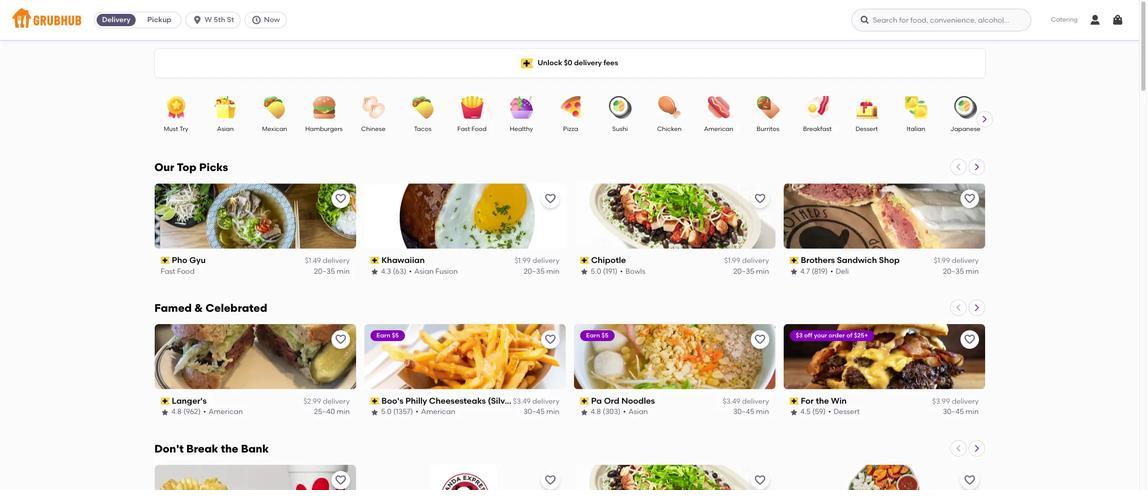 Task type: locate. For each thing, give the bounding box(es) containing it.
save this restaurant button for 2nd 'chipotle logo' from the top
[[751, 471, 769, 490]]

1 horizontal spatial • american
[[416, 408, 456, 417]]

• american
[[203, 408, 243, 417], [416, 408, 456, 417]]

min for boo's philly cheesesteaks (silverlake)
[[547, 408, 560, 417]]

3 30–45 from the left
[[943, 408, 964, 417]]

&
[[194, 302, 203, 315]]

hamburgers image
[[306, 96, 342, 119]]

(59)
[[813, 408, 826, 417]]

panda express logo image
[[432, 465, 498, 491]]

caret right icon image
[[981, 115, 989, 123], [973, 163, 981, 171], [973, 304, 981, 312], [973, 445, 981, 453]]

delivery for pho gyu
[[323, 257, 350, 265]]

1 chipotle logo image from the top
[[574, 184, 776, 249]]

4.8 for pa ord noodles
[[591, 408, 601, 417]]

1 horizontal spatial asian
[[415, 267, 434, 276]]

save this restaurant button for khawaiian logo
[[541, 190, 560, 208]]

grubhub plus flag logo image
[[521, 58, 534, 68]]

2 horizontal spatial asian
[[629, 408, 648, 417]]

save this restaurant image for sweetgreen logo
[[964, 474, 976, 487]]

chick-fil-a logo image
[[155, 465, 356, 491]]

1 horizontal spatial $1.99 delivery
[[725, 257, 769, 265]]

deli
[[836, 267, 849, 276]]

cheesesteaks
[[429, 396, 486, 406]]

• deli
[[831, 267, 849, 276]]

0 horizontal spatial $3.49
[[513, 398, 531, 406]]

1 vertical spatial caret left icon image
[[955, 304, 963, 312]]

1 $5 from the left
[[392, 332, 399, 339]]

0 horizontal spatial the
[[221, 443, 238, 455]]

$3.49 for pa ord noodles
[[723, 398, 741, 406]]

asian down noodles
[[629, 408, 648, 417]]

subscription pass image left for
[[790, 398, 799, 405]]

star icon image left 4.8 (962)
[[161, 409, 169, 417]]

asian for khawaiian
[[415, 267, 434, 276]]

0 horizontal spatial 4.8
[[171, 408, 182, 417]]

star icon image left 5.0 (1357)
[[370, 409, 379, 417]]

subscription pass image left chipotle
[[580, 257, 589, 264]]

subscription pass image left khawaiian
[[370, 257, 380, 264]]

• down pa ord noodles
[[623, 408, 626, 417]]

star icon image left 5.0 (191)
[[580, 268, 588, 276]]

pa
[[591, 396, 602, 406]]

burritos
[[757, 125, 780, 133]]

3 caret left icon image from the top
[[955, 445, 963, 453]]

fast
[[458, 125, 470, 133], [161, 267, 175, 276]]

1 30–45 from the left
[[524, 408, 545, 417]]

• american for boo's philly cheesesteaks (silverlake)
[[416, 408, 456, 417]]

1 • american from the left
[[203, 408, 243, 417]]

1 vertical spatial food
[[177, 267, 195, 276]]

chipotle logo image
[[574, 184, 776, 249], [574, 465, 776, 491]]

5.0 down boo's
[[381, 408, 392, 417]]

american for langer's
[[209, 408, 243, 417]]

0 horizontal spatial • american
[[203, 408, 243, 417]]

star icon image for boo's philly cheesesteaks (silverlake)
[[370, 409, 379, 417]]

20–35 min for brothers sandwich shop
[[943, 267, 979, 276]]

$5 for boo's
[[392, 332, 399, 339]]

• right (59)
[[829, 408, 832, 417]]

2 • american from the left
[[416, 408, 456, 417]]

• for brothers sandwich shop
[[831, 267, 834, 276]]

4.8 left (962)
[[171, 408, 182, 417]]

save this restaurant button for the panda express logo
[[541, 471, 560, 490]]

2 20–35 from the left
[[524, 267, 545, 276]]

asian for pa ord noodles
[[629, 408, 648, 417]]

svg image inside w 5th st "button"
[[192, 15, 203, 25]]

$1.99 delivery for chipotle
[[725, 257, 769, 265]]

1 earn $5 from the left
[[377, 332, 399, 339]]

0 horizontal spatial earn $5
[[377, 332, 399, 339]]

0 vertical spatial food
[[472, 125, 487, 133]]

pa ord noodles logo image
[[574, 324, 776, 390]]

1 horizontal spatial subscription pass image
[[580, 257, 589, 264]]

pho
[[172, 256, 187, 265]]

delivery
[[102, 15, 130, 24]]

burritos image
[[750, 96, 786, 119]]

bowls
[[626, 267, 646, 276]]

subscription pass image
[[580, 257, 589, 264], [370, 398, 380, 405], [790, 398, 799, 405]]

2 vertical spatial caret left icon image
[[955, 445, 963, 453]]

30–45 min
[[524, 408, 560, 417], [734, 408, 769, 417], [943, 408, 979, 417]]

sweetgreen logo image
[[784, 465, 985, 491]]

2 4.8 from the left
[[591, 408, 601, 417]]

food down pho gyu
[[177, 267, 195, 276]]

fast food down pho
[[161, 267, 195, 276]]

subscription pass image for pa ord noodles
[[580, 398, 589, 405]]

$25+
[[854, 332, 869, 339]]

1 horizontal spatial fast food
[[458, 125, 487, 133]]

star icon image
[[370, 268, 379, 276], [580, 268, 588, 276], [790, 268, 798, 276], [161, 409, 169, 417], [370, 409, 379, 417], [580, 409, 588, 417], [790, 409, 798, 417]]

1 $1.99 delivery from the left
[[515, 257, 560, 265]]

• american down the philly
[[416, 408, 456, 417]]

asian down asian image
[[217, 125, 234, 133]]

0 vertical spatial the
[[816, 396, 829, 406]]

for the win logo image
[[784, 324, 985, 390]]

save this restaurant image
[[334, 193, 347, 205], [544, 193, 557, 205], [754, 193, 766, 205], [334, 334, 347, 346], [544, 334, 557, 346], [754, 334, 766, 346], [334, 474, 347, 487], [964, 474, 976, 487]]

order
[[829, 332, 845, 339]]

noodles
[[622, 396, 655, 406]]

• right the (63)
[[409, 267, 412, 276]]

1 30–45 min from the left
[[524, 408, 560, 417]]

• bowls
[[620, 267, 646, 276]]

$1.99 delivery for brothers sandwich shop
[[934, 257, 979, 265]]

w 5th st button
[[186, 12, 245, 28]]

fast food down fast food image
[[458, 125, 487, 133]]

4.8 down pa
[[591, 408, 601, 417]]

3 30–45 min from the left
[[943, 408, 979, 417]]

1 horizontal spatial earn $5
[[586, 332, 609, 339]]

2 vertical spatial asian
[[629, 408, 648, 417]]

2 horizontal spatial $1.99
[[934, 257, 950, 265]]

star icon image for khawaiian
[[370, 268, 379, 276]]

1 horizontal spatial food
[[472, 125, 487, 133]]

2 horizontal spatial $1.99 delivery
[[934, 257, 979, 265]]

0 horizontal spatial 30–45 min
[[524, 408, 560, 417]]

30–45 min for boo's philly cheesesteaks (silverlake)
[[524, 408, 560, 417]]

caret right icon image for our top picks
[[973, 163, 981, 171]]

$3.49 delivery for pa ord noodles
[[723, 398, 769, 406]]

1 horizontal spatial american
[[421, 408, 456, 417]]

20–35 for pho gyu
[[314, 267, 335, 276]]

asian
[[217, 125, 234, 133], [415, 267, 434, 276], [629, 408, 648, 417]]

our top picks
[[155, 161, 228, 174]]

try
[[180, 125, 188, 133]]

the left bank
[[221, 443, 238, 455]]

4.8 for langer's
[[171, 408, 182, 417]]

5th
[[214, 15, 225, 24]]

$0
[[564, 59, 573, 67]]

20–35 min for pho gyu
[[314, 267, 350, 276]]

w 5th st
[[205, 15, 234, 24]]

1 4.8 from the left
[[171, 408, 182, 417]]

earn for pa ord noodles
[[586, 332, 600, 339]]

american
[[704, 125, 734, 133], [209, 408, 243, 417], [421, 408, 456, 417]]

0 vertical spatial chipotle logo image
[[574, 184, 776, 249]]

chicken
[[657, 125, 682, 133]]

1 horizontal spatial earn
[[586, 332, 600, 339]]

4.8 (303)
[[591, 408, 621, 417]]

subscription pass image for chipotle
[[580, 257, 589, 264]]

$2.99 delivery
[[304, 398, 350, 406]]

• down the philly
[[416, 408, 419, 417]]

japanese
[[951, 125, 981, 133]]

subscription pass image left boo's
[[370, 398, 380, 405]]

4 20–35 min from the left
[[943, 267, 979, 276]]

main navigation navigation
[[0, 0, 1140, 40]]

must try
[[164, 125, 188, 133]]

0 horizontal spatial $5
[[392, 332, 399, 339]]

1 horizontal spatial $3.49 delivery
[[723, 398, 769, 406]]

0 horizontal spatial $3.49 delivery
[[513, 398, 560, 406]]

• right (962)
[[203, 408, 206, 417]]

healthy
[[510, 125, 533, 133]]

1 horizontal spatial the
[[816, 396, 829, 406]]

2 $3.49 from the left
[[723, 398, 741, 406]]

bank
[[241, 443, 269, 455]]

3 20–35 from the left
[[734, 267, 755, 276]]

asian left the fusion
[[415, 267, 434, 276]]

american for boo's philly cheesesteaks (silverlake)
[[421, 408, 456, 417]]

30–45
[[524, 408, 545, 417], [734, 408, 755, 417], [943, 408, 964, 417]]

fast down fast food image
[[458, 125, 470, 133]]

2 horizontal spatial 30–45
[[943, 408, 964, 417]]

$5 for pa
[[602, 332, 609, 339]]

delivery for boo's philly cheesesteaks (silverlake)
[[533, 398, 560, 406]]

• american right (962)
[[203, 408, 243, 417]]

2 horizontal spatial american
[[704, 125, 734, 133]]

min for brothers sandwich shop
[[966, 267, 979, 276]]

0 horizontal spatial $1.99 delivery
[[515, 257, 560, 265]]

brothers sandwich shop
[[801, 256, 900, 265]]

save this restaurant button for sweetgreen logo
[[961, 471, 979, 490]]

star icon image left 4.5
[[790, 409, 798, 417]]

subscription pass image left langer's
[[161, 398, 170, 405]]

subscription pass image left "brothers" on the right bottom
[[790, 257, 799, 264]]

3 20–35 min from the left
[[734, 267, 769, 276]]

earn
[[377, 332, 391, 339], [586, 332, 600, 339]]

1 horizontal spatial 5.0
[[591, 267, 602, 276]]

min for pa ord noodles
[[756, 408, 769, 417]]

1 vertical spatial fast food
[[161, 267, 195, 276]]

$1.99 for chipotle
[[725, 257, 741, 265]]

fast down pho
[[161, 267, 175, 276]]

must try image
[[158, 96, 194, 119]]

1 horizontal spatial 30–45 min
[[734, 408, 769, 417]]

pizza image
[[553, 96, 589, 119]]

american right (962)
[[209, 408, 243, 417]]

20–35
[[314, 267, 335, 276], [524, 267, 545, 276], [734, 267, 755, 276], [943, 267, 964, 276]]

breakfast
[[804, 125, 832, 133]]

caret right icon image for don't break the bank
[[973, 445, 981, 453]]

1 vertical spatial asian
[[415, 267, 434, 276]]

1 horizontal spatial fast
[[458, 125, 470, 133]]

save this restaurant button
[[331, 190, 350, 208], [541, 190, 560, 208], [751, 190, 769, 208], [961, 190, 979, 208], [331, 331, 350, 349], [541, 331, 560, 349], [751, 331, 769, 349], [961, 331, 979, 349], [331, 471, 350, 490], [541, 471, 560, 490], [751, 471, 769, 490], [961, 471, 979, 490]]

pickup button
[[138, 12, 181, 28]]

$1.99 delivery
[[515, 257, 560, 265], [725, 257, 769, 265], [934, 257, 979, 265]]

min
[[337, 267, 350, 276], [547, 267, 560, 276], [756, 267, 769, 276], [966, 267, 979, 276], [337, 408, 350, 417], [547, 408, 560, 417], [756, 408, 769, 417], [966, 408, 979, 417]]

tacos
[[414, 125, 432, 133]]

star icon image for brothers sandwich shop
[[790, 268, 798, 276]]

fast food image
[[454, 96, 490, 119]]

american down boo's philly cheesesteaks (silverlake)
[[421, 408, 456, 417]]

chicken image
[[652, 96, 688, 119]]

healthy image
[[504, 96, 540, 119]]

1 horizontal spatial $5
[[602, 332, 609, 339]]

w
[[205, 15, 212, 24]]

3 $1.99 from the left
[[934, 257, 950, 265]]

1 caret left icon image from the top
[[955, 163, 963, 171]]

$2.99
[[304, 398, 321, 406]]

• for for the win
[[829, 408, 832, 417]]

1 $3.49 from the left
[[513, 398, 531, 406]]

0 horizontal spatial $1.99
[[515, 257, 531, 265]]

0 vertical spatial asian
[[217, 125, 234, 133]]

0 horizontal spatial fast food
[[161, 267, 195, 276]]

star icon image for langer's
[[161, 409, 169, 417]]

• for langer's
[[203, 408, 206, 417]]

subscription pass image for pho gyu
[[161, 257, 170, 264]]

save this restaurant image for pho gyu logo
[[334, 193, 347, 205]]

subscription pass image left pa
[[580, 398, 589, 405]]

0 vertical spatial 5.0
[[591, 267, 602, 276]]

1 vertical spatial the
[[221, 443, 238, 455]]

save this restaurant image for 1st 'chipotle logo' from the top of the page
[[754, 193, 766, 205]]

1 $3.49 delivery from the left
[[513, 398, 560, 406]]

0 horizontal spatial subscription pass image
[[370, 398, 380, 405]]

2 30–45 min from the left
[[734, 408, 769, 417]]

delivery
[[574, 59, 602, 67], [323, 257, 350, 265], [533, 257, 560, 265], [742, 257, 769, 265], [952, 257, 979, 265], [323, 398, 350, 406], [533, 398, 560, 406], [742, 398, 769, 406], [952, 398, 979, 406]]

star icon image left the 4.7
[[790, 268, 798, 276]]

1 horizontal spatial 4.8
[[591, 408, 601, 417]]

2 caret left icon image from the top
[[955, 304, 963, 312]]

delivery for pa ord noodles
[[742, 398, 769, 406]]

2 20–35 min from the left
[[524, 267, 560, 276]]

• right (191)
[[620, 267, 623, 276]]

subscription pass image
[[161, 257, 170, 264], [370, 257, 380, 264], [790, 257, 799, 264], [161, 398, 170, 405], [580, 398, 589, 405]]

star icon image left 4.8 (303)
[[580, 409, 588, 417]]

4 20–35 from the left
[[943, 267, 964, 276]]

2 earn $5 from the left
[[586, 332, 609, 339]]

unlock $0 delivery fees
[[538, 59, 618, 67]]

2 horizontal spatial 30–45 min
[[943, 408, 979, 417]]

1 earn from the left
[[377, 332, 391, 339]]

caret left icon image
[[955, 163, 963, 171], [955, 304, 963, 312], [955, 445, 963, 453]]

1 20–35 from the left
[[314, 267, 335, 276]]

4.3
[[381, 267, 391, 276]]

boo's philly cheesesteaks (silverlake) logo image
[[364, 324, 566, 390]]

$3 off your order of $25+
[[796, 332, 869, 339]]

0 vertical spatial caret left icon image
[[955, 163, 963, 171]]

2 earn from the left
[[586, 332, 600, 339]]

• for khawaiian
[[409, 267, 412, 276]]

0 horizontal spatial 5.0
[[381, 408, 392, 417]]

tacos image
[[405, 96, 441, 119]]

• left deli
[[831, 267, 834, 276]]

1 horizontal spatial $3.49
[[723, 398, 741, 406]]

$3.99 delivery
[[933, 398, 979, 406]]

2 30–45 from the left
[[734, 408, 755, 417]]

4.3 (63)
[[381, 267, 407, 276]]

the
[[816, 396, 829, 406], [221, 443, 238, 455]]

don't
[[155, 443, 184, 455]]

langer's logo image
[[155, 324, 356, 390]]

subscription pass image left pho
[[161, 257, 170, 264]]

gyu
[[189, 256, 206, 265]]

0 horizontal spatial earn
[[377, 332, 391, 339]]

dessert down win
[[834, 408, 860, 417]]

off
[[805, 332, 813, 339]]

food down fast food image
[[472, 125, 487, 133]]

4.8 (962)
[[171, 408, 201, 417]]

1 20–35 min from the left
[[314, 267, 350, 276]]

0 vertical spatial fast food
[[458, 125, 487, 133]]

1 horizontal spatial 30–45
[[734, 408, 755, 417]]

1 $1.99 from the left
[[515, 257, 531, 265]]

svg image
[[1112, 14, 1124, 26], [192, 15, 203, 25], [252, 15, 262, 25], [860, 15, 871, 25]]

2 $5 from the left
[[602, 332, 609, 339]]

3 $1.99 delivery from the left
[[934, 257, 979, 265]]

of
[[847, 332, 853, 339]]

star icon image left "4.3"
[[370, 268, 379, 276]]

fast food
[[458, 125, 487, 133], [161, 267, 195, 276]]

earn $5 for pa
[[586, 332, 609, 339]]

0 horizontal spatial 30–45
[[524, 408, 545, 417]]

30–45 for for the win
[[943, 408, 964, 417]]

american down american image at right top
[[704, 125, 734, 133]]

the up (59)
[[816, 396, 829, 406]]

dessert down dessert image
[[856, 125, 878, 133]]

delivery for langer's
[[323, 398, 350, 406]]

food
[[472, 125, 487, 133], [177, 267, 195, 276]]

1 vertical spatial 5.0
[[381, 408, 392, 417]]

earn $5
[[377, 332, 399, 339], [586, 332, 609, 339]]

mexican
[[262, 125, 287, 133]]

1 vertical spatial dessert
[[834, 408, 860, 417]]

1 horizontal spatial $1.99
[[725, 257, 741, 265]]

20–35 for brothers sandwich shop
[[943, 267, 964, 276]]

20–35 min
[[314, 267, 350, 276], [524, 267, 560, 276], [734, 267, 769, 276], [943, 267, 979, 276]]

2 $3.49 delivery from the left
[[723, 398, 769, 406]]

2 horizontal spatial subscription pass image
[[790, 398, 799, 405]]

mexican image
[[257, 96, 293, 119]]

1 vertical spatial chipotle logo image
[[574, 465, 776, 491]]

5.0 left (191)
[[591, 267, 602, 276]]

2 $1.99 delivery from the left
[[725, 257, 769, 265]]

0 horizontal spatial fast
[[161, 267, 175, 276]]

1 vertical spatial fast
[[161, 267, 175, 276]]

0 horizontal spatial food
[[177, 267, 195, 276]]

subscription pass image for khawaiian
[[370, 257, 380, 264]]

now
[[264, 15, 280, 24]]

2 $1.99 from the left
[[725, 257, 741, 265]]

0 horizontal spatial american
[[209, 408, 243, 417]]

30–45 min for pa ord noodles
[[734, 408, 769, 417]]

save this restaurant image
[[964, 193, 976, 205], [964, 334, 976, 346], [544, 474, 557, 487], [754, 474, 766, 487]]

$3.49 for boo's philly cheesesteaks (silverlake)
[[513, 398, 531, 406]]



Task type: vqa. For each thing, say whether or not it's contained in the screenshot.
Sauteed Spam ＆ Egg Spring Roll w/Peanut Sauce*'s lettuce,
no



Task type: describe. For each thing, give the bounding box(es) containing it.
save this restaurant button for pho gyu logo
[[331, 190, 350, 208]]

5.0 (191)
[[591, 267, 618, 276]]

pho gyu logo image
[[155, 184, 356, 249]]

svg image
[[1090, 14, 1102, 26]]

save this restaurant button for 1st 'chipotle logo' from the top of the page
[[751, 190, 769, 208]]

boo's philly cheesesteaks (silverlake)
[[382, 396, 533, 406]]

famed & celebrated
[[155, 302, 267, 315]]

save this restaurant image for save this restaurant button related to 2nd 'chipotle logo' from the top
[[754, 474, 766, 487]]

don't break the bank
[[155, 443, 269, 455]]

breakfast image
[[800, 96, 836, 119]]

catering
[[1052, 16, 1078, 23]]

asian image
[[207, 96, 243, 119]]

save this restaurant image for khawaiian logo
[[544, 193, 557, 205]]

30–45 min for for the win
[[943, 408, 979, 417]]

20–35 min for chipotle
[[734, 267, 769, 276]]

brothers sandwich shop logo image
[[784, 184, 985, 249]]

svg image inside now button
[[252, 15, 262, 25]]

(962)
[[183, 408, 201, 417]]

caret left icon image for our top picks
[[955, 163, 963, 171]]

30–45 for pa ord noodles
[[734, 408, 755, 417]]

0 vertical spatial fast
[[458, 125, 470, 133]]

delivery for khawaiian
[[533, 257, 560, 265]]

khawaiian
[[382, 256, 425, 265]]

for the win
[[801, 396, 847, 406]]

• for chipotle
[[620, 267, 623, 276]]

for
[[801, 396, 814, 406]]

(303)
[[603, 408, 621, 417]]

$3
[[796, 332, 803, 339]]

your
[[814, 332, 828, 339]]

italian image
[[899, 96, 935, 119]]

delivery for brothers sandwich shop
[[952, 257, 979, 265]]

save this restaurant button for chick-fil-a logo
[[331, 471, 350, 490]]

khawaiian logo image
[[364, 184, 566, 249]]

pa ord noodles
[[591, 396, 655, 406]]

american image
[[701, 96, 737, 119]]

2 chipotle logo image from the top
[[574, 465, 776, 491]]

ord
[[604, 396, 620, 406]]

(1357)
[[393, 408, 413, 417]]

20–35 for khawaiian
[[524, 267, 545, 276]]

break
[[186, 443, 218, 455]]

$1.99 for khawaiian
[[515, 257, 531, 265]]

delivery for chipotle
[[742, 257, 769, 265]]

$1.49
[[305, 257, 321, 265]]

• asian
[[623, 408, 648, 417]]

4.7 (819)
[[801, 267, 828, 276]]

(63)
[[393, 267, 407, 276]]

caret right icon image for famed & celebrated
[[973, 304, 981, 312]]

$1.49 delivery
[[305, 257, 350, 265]]

celebrated
[[206, 302, 267, 315]]

star icon image for for the win
[[790, 409, 798, 417]]

chinese
[[361, 125, 386, 133]]

fees
[[604, 59, 618, 67]]

5.0 (1357)
[[381, 408, 413, 417]]

(191)
[[603, 267, 618, 276]]

• dessert
[[829, 408, 860, 417]]

chinese image
[[356, 96, 392, 119]]

top
[[177, 161, 197, 174]]

(819)
[[812, 267, 828, 276]]

min for chipotle
[[756, 267, 769, 276]]

langer's
[[172, 396, 207, 406]]

dessert image
[[849, 96, 885, 119]]

sushi image
[[602, 96, 638, 119]]

• for pa ord noodles
[[623, 408, 626, 417]]

$1.99 delivery for khawaiian
[[515, 257, 560, 265]]

$3.49 delivery for boo's philly cheesesteaks (silverlake)
[[513, 398, 560, 406]]

save this restaurant image for save this restaurant button for the panda express logo
[[544, 474, 557, 487]]

20–35 for chipotle
[[734, 267, 755, 276]]

min for khawaiian
[[547, 267, 560, 276]]

pizza
[[563, 125, 579, 133]]

star icon image for pa ord noodles
[[580, 409, 588, 417]]

philly
[[406, 396, 427, 406]]

min for for the win
[[966, 408, 979, 417]]

shop
[[879, 256, 900, 265]]

20–35 min for khawaiian
[[524, 267, 560, 276]]

catering button
[[1044, 8, 1085, 32]]

subscription pass image for boo's philly cheesesteaks (silverlake)
[[370, 398, 380, 405]]

sandwich
[[837, 256, 877, 265]]

our
[[155, 161, 174, 174]]

must
[[164, 125, 178, 133]]

earn for boo's philly cheesesteaks (silverlake)
[[377, 332, 391, 339]]

pickup
[[147, 15, 172, 24]]

min for langer's
[[337, 408, 350, 417]]

(silverlake)
[[488, 396, 533, 406]]

save this restaurant button for langer's logo
[[331, 331, 350, 349]]

italian
[[907, 125, 926, 133]]

save this restaurant button for 'brothers sandwich shop logo'
[[961, 190, 979, 208]]

pho gyu
[[172, 256, 206, 265]]

picks
[[199, 161, 228, 174]]

save this restaurant image for chick-fil-a logo
[[334, 474, 347, 487]]

4.5
[[801, 408, 811, 417]]

0 horizontal spatial asian
[[217, 125, 234, 133]]

25–40
[[314, 408, 335, 417]]

hamburgers
[[305, 125, 343, 133]]

save this restaurant image for langer's logo
[[334, 334, 347, 346]]

sushi
[[613, 125, 628, 133]]

save this restaurant image for save this restaurant button related to 'brothers sandwich shop logo'
[[964, 193, 976, 205]]

• for boo's philly cheesesteaks (silverlake)
[[416, 408, 419, 417]]

subscription pass image for for the win
[[790, 398, 799, 405]]

star icon image for chipotle
[[580, 268, 588, 276]]

25–40 min
[[314, 408, 350, 417]]

0 vertical spatial dessert
[[856, 125, 878, 133]]

4.5 (59)
[[801, 408, 826, 417]]

$1.99 for brothers sandwich shop
[[934, 257, 950, 265]]

earn $5 for boo's
[[377, 332, 399, 339]]

fusion
[[436, 267, 458, 276]]

subscription pass image for langer's
[[161, 398, 170, 405]]

caret left icon image for don't break the bank
[[955, 445, 963, 453]]

delivery for for the win
[[952, 398, 979, 406]]

5.0 for chipotle
[[591, 267, 602, 276]]

5.0 for boo's philly cheesesteaks (silverlake)
[[381, 408, 392, 417]]

min for pho gyu
[[337, 267, 350, 276]]

Search for food, convenience, alcohol... search field
[[852, 9, 1032, 31]]

win
[[831, 396, 847, 406]]

unlock
[[538, 59, 563, 67]]

subscription pass image for brothers sandwich shop
[[790, 257, 799, 264]]

30–45 for boo's philly cheesesteaks (silverlake)
[[524, 408, 545, 417]]

st
[[227, 15, 234, 24]]

delivery button
[[95, 12, 138, 28]]

caret left icon image for famed & celebrated
[[955, 304, 963, 312]]

4.7
[[801, 267, 810, 276]]

• american for langer's
[[203, 408, 243, 417]]

brothers
[[801, 256, 835, 265]]

famed
[[155, 302, 192, 315]]

japanese image
[[948, 96, 984, 119]]

$3.99
[[933, 398, 950, 406]]

now button
[[245, 12, 291, 28]]



